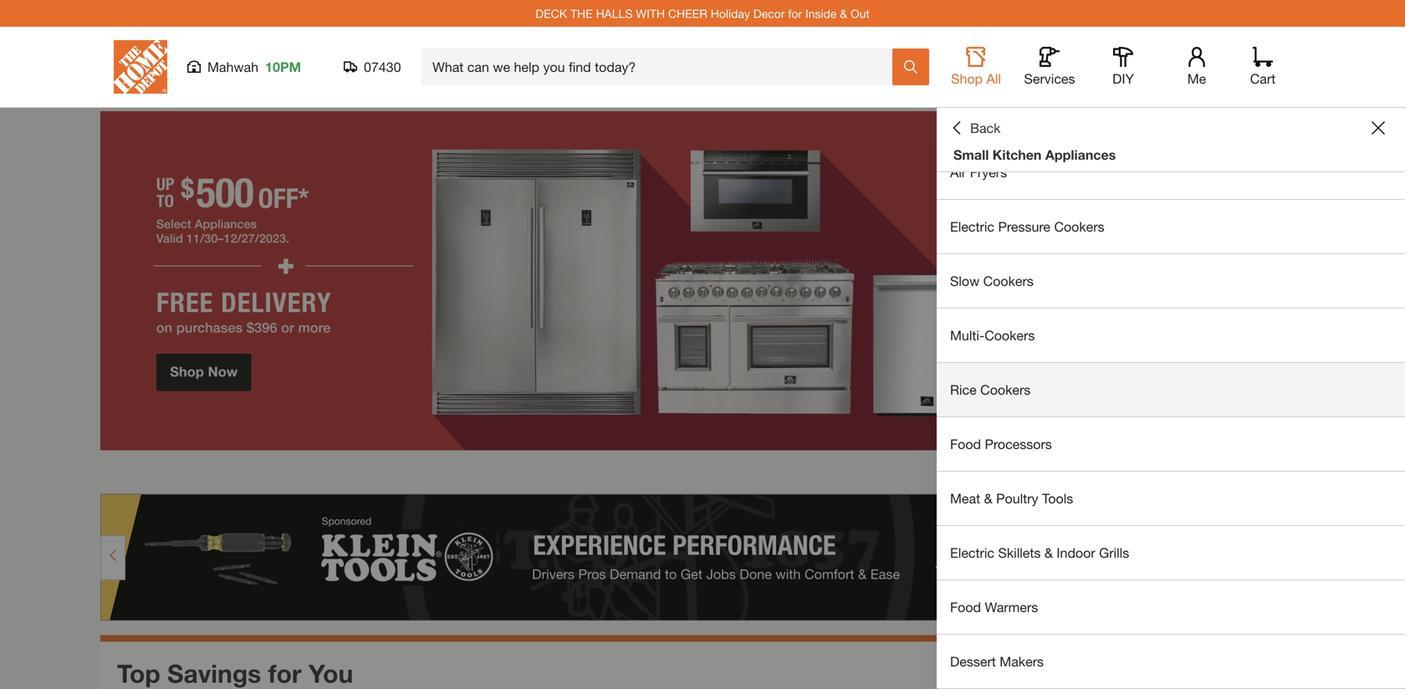 Task type: locate. For each thing, give the bounding box(es) containing it.
1 vertical spatial &
[[985, 491, 993, 507]]

me button
[[1171, 47, 1224, 87]]

slow cookers
[[951, 273, 1034, 289]]

meat & poultry tools link
[[937, 472, 1406, 525]]

for left inside
[[788, 6, 803, 20]]

2 horizontal spatial &
[[1045, 545, 1053, 561]]

processors
[[985, 436, 1052, 452]]

food left warmers
[[951, 600, 982, 615]]

fryers for deep fryers
[[986, 110, 1023, 126]]

0 vertical spatial for
[[788, 6, 803, 20]]

cookers right rice
[[981, 382, 1031, 398]]

cart link
[[1245, 47, 1282, 87]]

& left "indoor"
[[1045, 545, 1053, 561]]

feedback link image
[[1383, 283, 1406, 373]]

for left you
[[268, 659, 302, 688]]

0 vertical spatial food
[[951, 436, 982, 452]]

1 food from the top
[[951, 436, 982, 452]]

cookers right "slow"
[[984, 273, 1034, 289]]

cookers for slow cookers
[[984, 273, 1034, 289]]

1 vertical spatial fryers
[[970, 164, 1008, 180]]

0 vertical spatial fryers
[[986, 110, 1023, 126]]

fryers down small
[[970, 164, 1008, 180]]

electric for electric skillets & indoor grills
[[951, 545, 995, 561]]

electric skillets & indoor grills link
[[937, 526, 1406, 580]]

1 electric from the top
[[951, 219, 995, 235]]

food left processors
[[951, 436, 982, 452]]

all
[[987, 71, 1002, 87]]

food for food processors
[[951, 436, 982, 452]]

0 horizontal spatial for
[[268, 659, 302, 688]]

the home depot logo image
[[114, 40, 167, 94]]

meat & poultry tools
[[951, 491, 1074, 507]]

food warmers
[[951, 600, 1039, 615]]

kitchen
[[993, 147, 1042, 163]]

& inside 'link'
[[985, 491, 993, 507]]

electric for electric pressure cookers
[[951, 219, 995, 235]]

2 electric from the top
[[951, 545, 995, 561]]

shop
[[951, 71, 983, 87]]

back button
[[951, 120, 1001, 136]]

me
[[1188, 71, 1207, 87]]

electric left pressure
[[951, 219, 995, 235]]

dessert makers link
[[937, 635, 1406, 689]]

decor
[[754, 6, 785, 20]]

1 vertical spatial electric
[[951, 545, 995, 561]]

1 vertical spatial for
[[268, 659, 302, 688]]

cookers down slow cookers
[[985, 328, 1035, 343]]

1 horizontal spatial for
[[788, 6, 803, 20]]

pressure
[[999, 219, 1051, 235]]

07430 button
[[344, 59, 402, 75]]

small kitchen appliances
[[954, 147, 1116, 163]]

0 vertical spatial &
[[840, 6, 848, 20]]

10pm
[[265, 59, 301, 75]]

food for food warmers
[[951, 600, 982, 615]]

cookers for multi-cookers
[[985, 328, 1035, 343]]

food processors
[[951, 436, 1052, 452]]

2 food from the top
[[951, 600, 982, 615]]

food processors link
[[937, 418, 1406, 471]]

1 vertical spatial food
[[951, 600, 982, 615]]

&
[[840, 6, 848, 20], [985, 491, 993, 507], [1045, 545, 1053, 561]]

electric left skillets
[[951, 545, 995, 561]]

What can we help you find today? search field
[[433, 49, 892, 85]]

diy
[[1113, 71, 1135, 87]]

/
[[1248, 463, 1253, 481]]

top savings for you
[[117, 659, 353, 688]]

1 horizontal spatial &
[[985, 491, 993, 507]]

5
[[1253, 463, 1262, 481]]

next slide image
[[1277, 466, 1290, 479]]

tools
[[1043, 491, 1074, 507]]

fryers
[[986, 110, 1023, 126], [970, 164, 1008, 180]]

electric skillets & indoor grills
[[951, 545, 1130, 561]]

for
[[788, 6, 803, 20], [268, 659, 302, 688]]

multi-cookers link
[[937, 309, 1406, 362]]

cookers
[[1055, 219, 1105, 235], [984, 273, 1034, 289], [985, 328, 1035, 343], [981, 382, 1031, 398]]

deep fryers link
[[937, 91, 1406, 145]]

slow cookers link
[[937, 254, 1406, 308]]

air fryers
[[951, 164, 1008, 180]]

food
[[951, 436, 982, 452], [951, 600, 982, 615]]

fryers right deep
[[986, 110, 1023, 126]]

mahwah 10pm
[[208, 59, 301, 75]]

electric pressure cookers
[[951, 219, 1105, 235]]

deep fryers
[[951, 110, 1023, 126]]

air fryers link
[[937, 146, 1406, 199]]

cheer
[[668, 6, 708, 20]]

0 vertical spatial electric
[[951, 219, 995, 235]]

& left out
[[840, 6, 848, 20]]

with
[[636, 6, 665, 20]]

deck
[[536, 6, 567, 20]]

0 horizontal spatial &
[[840, 6, 848, 20]]

previous slide image
[[1212, 466, 1225, 479]]

electric
[[951, 219, 995, 235], [951, 545, 995, 561]]

& right meat
[[985, 491, 993, 507]]

back
[[971, 120, 1001, 136]]

small
[[954, 147, 989, 163]]

the
[[571, 6, 593, 20]]



Task type: describe. For each thing, give the bounding box(es) containing it.
food warmers link
[[937, 581, 1406, 634]]

cart
[[1251, 71, 1276, 87]]

drawer close image
[[1372, 121, 1386, 135]]

4 / 5
[[1240, 463, 1262, 481]]

air
[[951, 164, 967, 180]]

inside
[[806, 6, 837, 20]]

services button
[[1023, 47, 1077, 87]]

savings
[[167, 659, 261, 688]]

makers
[[1000, 654, 1044, 670]]

shop all button
[[950, 47, 1003, 87]]

multi-cookers
[[951, 328, 1035, 343]]

holiday
[[711, 6, 750, 20]]

dessert makers
[[951, 654, 1044, 670]]

diy button
[[1097, 47, 1151, 87]]

out
[[851, 6, 870, 20]]

rice cookers
[[951, 382, 1031, 398]]

poultry
[[997, 491, 1039, 507]]

deck the halls with cheer holiday decor for inside & out
[[536, 6, 870, 20]]

shop all
[[951, 71, 1002, 87]]

deck the halls with cheer holiday decor for inside & out link
[[536, 6, 870, 20]]

you
[[309, 659, 353, 688]]

cookers for rice cookers
[[981, 382, 1031, 398]]

halls
[[596, 6, 633, 20]]

grills
[[1100, 545, 1130, 561]]

07430
[[364, 59, 401, 75]]

electric pressure cookers link
[[937, 200, 1406, 254]]

services
[[1025, 71, 1076, 87]]

indoor
[[1057, 545, 1096, 561]]

appliances
[[1046, 147, 1116, 163]]

2 vertical spatial &
[[1045, 545, 1053, 561]]

rice
[[951, 382, 977, 398]]

mahwah
[[208, 59, 259, 75]]

fryers for air fryers
[[970, 164, 1008, 180]]

deep
[[951, 110, 982, 126]]

rice cookers link
[[937, 363, 1406, 417]]

meat
[[951, 491, 981, 507]]

warmers
[[985, 600, 1039, 615]]

multi-
[[951, 328, 985, 343]]

dessert
[[951, 654, 996, 670]]

cookers right pressure
[[1055, 219, 1105, 235]]

slow
[[951, 273, 980, 289]]

4
[[1240, 463, 1248, 481]]

image for  30nov2023-hp-bau-mw44-45-hero4-appliances image
[[100, 111, 1305, 451]]

top
[[117, 659, 160, 688]]

skillets
[[999, 545, 1041, 561]]



Task type: vqa. For each thing, say whether or not it's contained in the screenshot.
Deep Fryers's Fryers
yes



